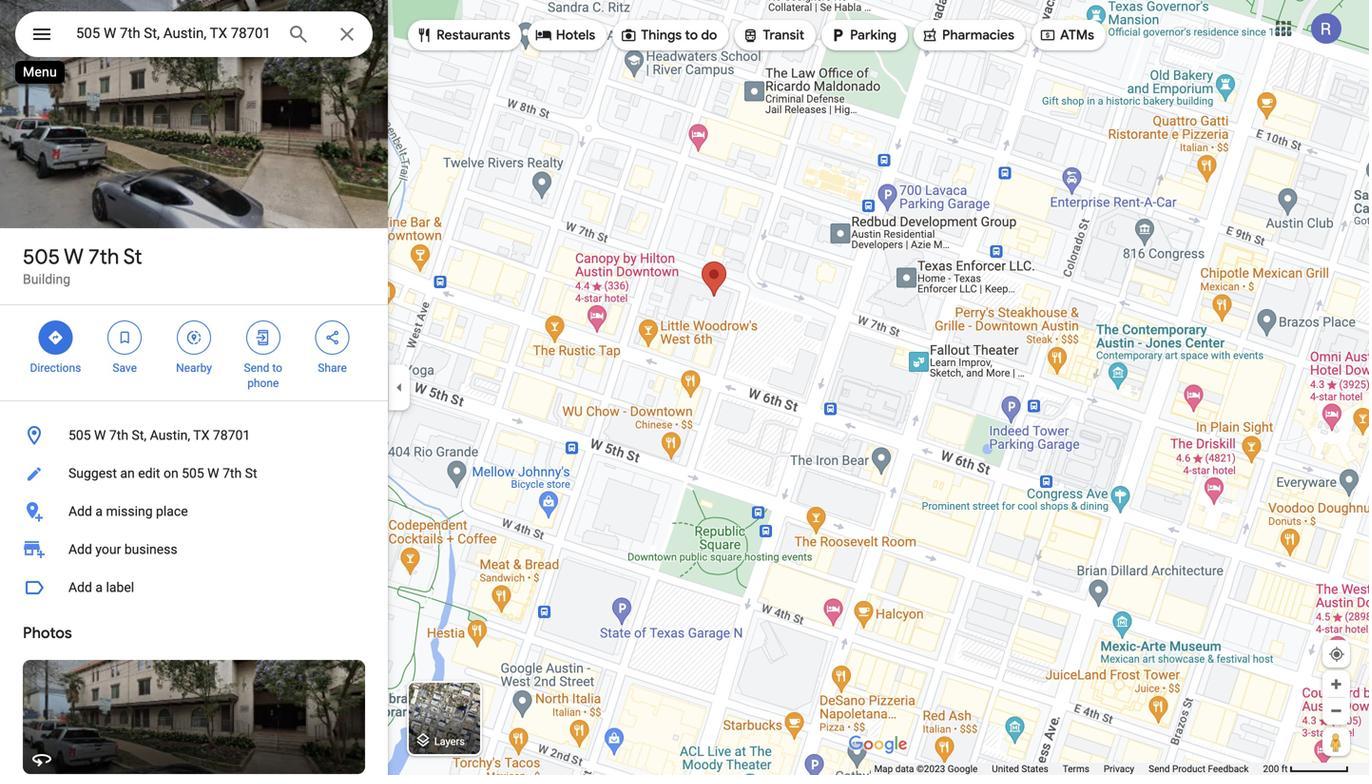 Task type: describe. For each thing, give the bounding box(es) containing it.
st inside 'button'
[[245, 466, 257, 481]]

phone
[[247, 377, 279, 390]]


[[416, 25, 433, 46]]

a for missing
[[95, 504, 103, 519]]

505 w 7th st main content
[[0, 0, 388, 775]]

w for st
[[64, 243, 84, 270]]

data
[[896, 763, 914, 775]]


[[255, 327, 272, 348]]

product
[[1173, 763, 1206, 775]]

terms
[[1063, 763, 1090, 775]]

add your business link
[[0, 531, 388, 569]]

add a label
[[68, 580, 134, 595]]

st,
[[132, 427, 147, 443]]

78701
[[213, 427, 250, 443]]

send for send product feedback
[[1149, 763, 1170, 775]]

map data ©2023 google
[[874, 763, 978, 775]]

united
[[992, 763, 1019, 775]]

edit
[[138, 466, 160, 481]]

missing
[[106, 504, 153, 519]]

none field inside 505 w 7th st, austin, tx 78701 field
[[76, 22, 272, 45]]

 button
[[15, 11, 68, 61]]


[[47, 327, 64, 348]]

©2023
[[917, 763, 946, 775]]

send product feedback button
[[1149, 763, 1249, 775]]


[[116, 327, 133, 348]]

business
[[124, 542, 177, 557]]

directions
[[30, 361, 81, 375]]

do
[[701, 27, 717, 44]]

atms
[[1060, 27, 1094, 44]]


[[30, 20, 53, 48]]

505 W 7th St, Austin, TX 78701 field
[[15, 11, 373, 57]]

privacy
[[1104, 763, 1135, 775]]

restaurants
[[437, 27, 510, 44]]

505 for st
[[23, 243, 60, 270]]

add for add your business
[[68, 542, 92, 557]]

505 w 7th st building
[[23, 243, 142, 287]]


[[1039, 25, 1056, 46]]

200
[[1263, 763, 1279, 775]]

 parking
[[829, 25, 897, 46]]

ft
[[1282, 763, 1288, 775]]

show street view coverage image
[[1323, 728, 1350, 756]]

a for label
[[95, 580, 103, 595]]

add a missing place
[[68, 504, 188, 519]]

send for send to phone
[[244, 361, 270, 375]]

w for st,
[[94, 427, 106, 443]]

transit
[[763, 27, 805, 44]]

200 ft button
[[1263, 763, 1349, 775]]


[[742, 25, 759, 46]]

tx
[[193, 427, 210, 443]]

on
[[164, 466, 178, 481]]

add a missing place button
[[0, 493, 388, 531]]

austin,
[[150, 427, 190, 443]]

 search field
[[15, 11, 373, 61]]

suggest an edit on 505 w 7th st button
[[0, 455, 388, 493]]

505 for st,
[[68, 427, 91, 443]]

send product feedback
[[1149, 763, 1249, 775]]


[[185, 327, 203, 348]]

 transit
[[742, 25, 805, 46]]


[[921, 25, 939, 46]]

zoom out image
[[1329, 704, 1344, 718]]

 restaurants
[[416, 25, 510, 46]]



Task type: locate. For each thing, give the bounding box(es) containing it.
1 vertical spatial to
[[272, 361, 282, 375]]

0 horizontal spatial 505
[[23, 243, 60, 270]]

share
[[318, 361, 347, 375]]

1 vertical spatial 505
[[68, 427, 91, 443]]

google
[[948, 763, 978, 775]]

0 vertical spatial add
[[68, 504, 92, 519]]

505
[[23, 243, 60, 270], [68, 427, 91, 443], [182, 466, 204, 481]]

st up 
[[123, 243, 142, 270]]

w up suggest
[[94, 427, 106, 443]]

w inside button
[[94, 427, 106, 443]]

pharmacies
[[942, 27, 1015, 44]]

w inside 505 w 7th st building
[[64, 243, 84, 270]]

states
[[1022, 763, 1049, 775]]

a inside button
[[95, 580, 103, 595]]

suggest
[[68, 466, 117, 481]]

2 vertical spatial 7th
[[223, 466, 242, 481]]

photos
[[23, 623, 72, 643]]

1 a from the top
[[95, 504, 103, 519]]

1 horizontal spatial st
[[245, 466, 257, 481]]

1 vertical spatial w
[[94, 427, 106, 443]]

1 add from the top
[[68, 504, 92, 519]]

1 vertical spatial send
[[1149, 763, 1170, 775]]

to left "do"
[[685, 27, 698, 44]]

google maps element
[[0, 0, 1369, 775]]

2 horizontal spatial w
[[207, 466, 219, 481]]

send
[[244, 361, 270, 375], [1149, 763, 1170, 775]]

collapse side panel image
[[389, 377, 410, 398]]

 atms
[[1039, 25, 1094, 46]]

0 vertical spatial w
[[64, 243, 84, 270]]

footer
[[874, 763, 1263, 775]]

add left "label"
[[68, 580, 92, 595]]

w inside 'button'
[[207, 466, 219, 481]]

1 horizontal spatial send
[[1149, 763, 1170, 775]]

1 horizontal spatial w
[[94, 427, 106, 443]]

an
[[120, 466, 135, 481]]

2 a from the top
[[95, 580, 103, 595]]

0 vertical spatial a
[[95, 504, 103, 519]]

united states button
[[992, 763, 1049, 775]]

1 vertical spatial st
[[245, 466, 257, 481]]

save
[[113, 361, 137, 375]]

add inside button
[[68, 580, 92, 595]]

1 horizontal spatial to
[[685, 27, 698, 44]]

0 vertical spatial send
[[244, 361, 270, 375]]

0 vertical spatial 505
[[23, 243, 60, 270]]

place
[[156, 504, 188, 519]]

505 inside 'button'
[[182, 466, 204, 481]]

footer containing map data ©2023 google
[[874, 763, 1263, 775]]

send up phone
[[244, 361, 270, 375]]

send inside send to phone
[[244, 361, 270, 375]]

st
[[123, 243, 142, 270], [245, 466, 257, 481]]

show your location image
[[1329, 646, 1346, 663]]

1 vertical spatial 7th
[[109, 427, 128, 443]]

layers
[[434, 735, 465, 747]]

0 horizontal spatial send
[[244, 361, 270, 375]]

add left "your"
[[68, 542, 92, 557]]

united states
[[992, 763, 1049, 775]]

0 vertical spatial st
[[123, 243, 142, 270]]

7th left st,
[[109, 427, 128, 443]]

0 horizontal spatial st
[[123, 243, 142, 270]]

7th for st
[[88, 243, 119, 270]]

add down suggest
[[68, 504, 92, 519]]

privacy button
[[1104, 763, 1135, 775]]

to up phone
[[272, 361, 282, 375]]

505 up suggest
[[68, 427, 91, 443]]

send inside send product feedback button
[[1149, 763, 1170, 775]]

0 vertical spatial 7th
[[88, 243, 119, 270]]

add
[[68, 504, 92, 519], [68, 542, 92, 557], [68, 580, 92, 595]]

terms button
[[1063, 763, 1090, 775]]

3 add from the top
[[68, 580, 92, 595]]

0 horizontal spatial to
[[272, 361, 282, 375]]

map
[[874, 763, 893, 775]]

add for add a missing place
[[68, 504, 92, 519]]

0 horizontal spatial w
[[64, 243, 84, 270]]

hotels
[[556, 27, 595, 44]]

things
[[641, 27, 682, 44]]

send to phone
[[244, 361, 282, 390]]

a inside button
[[95, 504, 103, 519]]

your
[[95, 542, 121, 557]]

7th up 
[[88, 243, 119, 270]]

2 add from the top
[[68, 542, 92, 557]]


[[535, 25, 552, 46]]

to inside  things to do
[[685, 27, 698, 44]]

actions for 505 w 7th st region
[[0, 305, 388, 400]]

feedback
[[1208, 763, 1249, 775]]

w
[[64, 243, 84, 270], [94, 427, 106, 443], [207, 466, 219, 481]]

add a label button
[[0, 569, 388, 607]]

2 vertical spatial 505
[[182, 466, 204, 481]]

1 vertical spatial add
[[68, 542, 92, 557]]

add inside button
[[68, 504, 92, 519]]

to
[[685, 27, 698, 44], [272, 361, 282, 375]]

building
[[23, 272, 70, 287]]

send left product
[[1149, 763, 1170, 775]]

1 horizontal spatial 505
[[68, 427, 91, 443]]

7th inside 505 w 7th st building
[[88, 243, 119, 270]]

7th
[[88, 243, 119, 270], [109, 427, 128, 443], [223, 466, 242, 481]]

505 w 7th st, austin, tx 78701
[[68, 427, 250, 443]]

505 w 7th st, austin, tx 78701 button
[[0, 417, 388, 455]]

None field
[[76, 22, 272, 45]]

to inside send to phone
[[272, 361, 282, 375]]

7th for st,
[[109, 427, 128, 443]]

2 horizontal spatial 505
[[182, 466, 204, 481]]

a
[[95, 504, 103, 519], [95, 580, 103, 595]]

suggest an edit on 505 w 7th st
[[68, 466, 257, 481]]

505 up building
[[23, 243, 60, 270]]

2 vertical spatial add
[[68, 580, 92, 595]]

7th inside button
[[109, 427, 128, 443]]

parking
[[850, 27, 897, 44]]

w down tx
[[207, 466, 219, 481]]

1 vertical spatial a
[[95, 580, 103, 595]]

a left missing
[[95, 504, 103, 519]]

 things to do
[[620, 25, 717, 46]]

 pharmacies
[[921, 25, 1015, 46]]

footer inside google maps element
[[874, 763, 1263, 775]]

200 ft
[[1263, 763, 1288, 775]]

0 vertical spatial to
[[685, 27, 698, 44]]

w up building
[[64, 243, 84, 270]]

add for add a label
[[68, 580, 92, 595]]

nearby
[[176, 361, 212, 375]]

7th down the 78701
[[223, 466, 242, 481]]

google account: ruby anderson  
(rubyanndersson@gmail.com) image
[[1311, 13, 1342, 44]]

505 right on
[[182, 466, 204, 481]]

add your business
[[68, 542, 177, 557]]

st inside 505 w 7th st building
[[123, 243, 142, 270]]

2 vertical spatial w
[[207, 466, 219, 481]]

 hotels
[[535, 25, 595, 46]]

zoom in image
[[1329, 677, 1344, 691]]

a left "label"
[[95, 580, 103, 595]]


[[829, 25, 846, 46]]

7th inside 'button'
[[223, 466, 242, 481]]


[[620, 25, 637, 46]]

st down the 78701
[[245, 466, 257, 481]]

505 inside 505 w 7th st building
[[23, 243, 60, 270]]


[[324, 327, 341, 348]]

505 inside button
[[68, 427, 91, 443]]

label
[[106, 580, 134, 595]]



Task type: vqa. For each thing, say whether or not it's contained in the screenshot.


